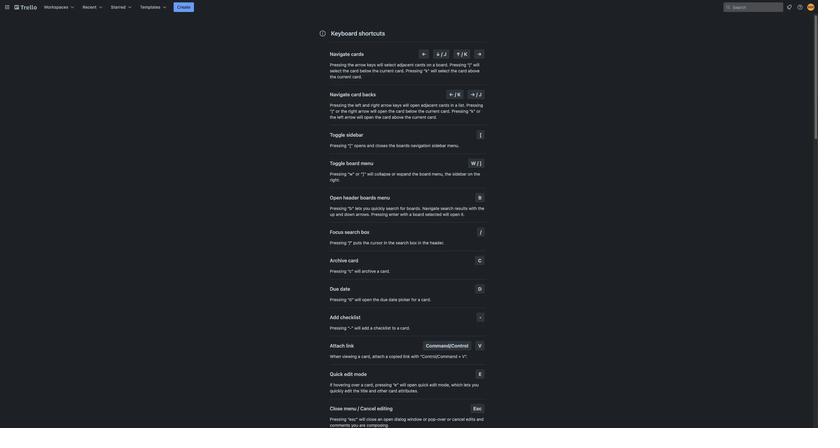 Task type: vqa. For each thing, say whether or not it's contained in the screenshot.


Task type: locate. For each thing, give the bounding box(es) containing it.
2 vertical spatial with
[[411, 354, 420, 360]]

0 horizontal spatial above
[[392, 115, 404, 120]]

0 horizontal spatial j
[[444, 52, 447, 57]]

edit left mode at the bottom left of page
[[344, 372, 353, 377]]

and right up
[[336, 212, 343, 217]]

in left header.
[[418, 241, 422, 246]]

search up "/"
[[345, 230, 360, 235]]

0 vertical spatial quickly
[[372, 206, 385, 211]]

2 vertical spatial sidebar
[[453, 172, 467, 177]]

expand
[[397, 172, 411, 177]]

lets up arrows.
[[355, 206, 362, 211]]

above inside pressing the left and right arrow keys will open adjacent cards in a list. pressing "j" or the right arrow will open the card below the current card. pressing "k" or the left arrow will open the card above the current card.
[[392, 115, 404, 120]]

above
[[468, 68, 480, 73], [392, 115, 404, 120]]

will inside pressing "w" or "]" will collapse or expand the board menu, the sidebar on the right.
[[367, 172, 374, 177]]

2 horizontal spatial cards
[[439, 103, 450, 108]]

menu up "]"
[[361, 161, 374, 166]]

"j"
[[468, 62, 472, 67], [330, 109, 335, 114]]

1 vertical spatial over
[[438, 417, 446, 422]]

0 vertical spatial right
[[371, 103, 380, 108]]

card, up title
[[365, 383, 374, 388]]

edit
[[344, 372, 353, 377], [430, 383, 437, 388], [345, 389, 352, 394]]

over
[[352, 383, 360, 388], [438, 417, 446, 422]]

board
[[347, 161, 360, 166], [420, 172, 431, 177], [413, 212, 424, 217]]

left up toggle sidebar
[[338, 115, 344, 120]]

keys inside pressing the left and right arrow keys will open adjacent cards in a list. pressing "j" or the right arrow will open the card below the current card. pressing "k" or the left arrow will open the card above the current card.
[[393, 103, 402, 108]]

1 vertical spatial menu
[[378, 195, 390, 201]]

and down backs
[[363, 103, 370, 108]]

navigation
[[411, 143, 431, 148]]

and inside pressing the left and right arrow keys will open adjacent cards in a list. pressing "j" or the right arrow will open the card below the current card. pressing "k" or the left arrow will open the card above the current card.
[[363, 103, 370, 108]]

close
[[367, 417, 377, 422]]

a inside the if hovering over a card, pressing "e" will open quick edit mode, which lets you quickly edit the title and other card attributes.
[[361, 383, 363, 388]]

2 vertical spatial cards
[[439, 103, 450, 108]]

a right to at the left bottom
[[397, 326, 400, 331]]

on inside pressing "w" or "]" will collapse or expand the board menu, the sidebar on the right.
[[468, 172, 473, 177]]

← left → / j
[[450, 92, 454, 97]]

keys
[[367, 62, 376, 67], [393, 103, 402, 108]]

enter
[[389, 212, 399, 217]]

selected
[[426, 212, 442, 217]]

in right cursor
[[384, 241, 388, 246]]

which
[[452, 383, 463, 388]]

navigate
[[330, 52, 350, 57], [330, 92, 350, 97], [423, 206, 440, 211]]

0 vertical spatial over
[[352, 383, 360, 388]]

below inside pressing the left and right arrow keys will open adjacent cards in a list. pressing "j" or the right arrow will open the card below the current card. pressing "k" or the left arrow will open the card above the current card.
[[406, 109, 417, 114]]

1 vertical spatial link
[[404, 354, 410, 360]]

1 horizontal spatial with
[[411, 354, 420, 360]]

board down "boards."
[[413, 212, 424, 217]]

0 horizontal spatial with
[[400, 212, 409, 217]]

1 vertical spatial board
[[420, 172, 431, 177]]

will inside the if hovering over a card, pressing "e" will open quick edit mode, which lets you quickly edit the title and other card attributes.
[[400, 383, 406, 388]]

composing.
[[367, 423, 389, 428]]

1 horizontal spatial you
[[363, 206, 370, 211]]

board up "w" at the left
[[347, 161, 360, 166]]

k right ↑
[[464, 52, 468, 57]]

0 vertical spatial above
[[468, 68, 480, 73]]

attach
[[330, 344, 345, 349]]

0 vertical spatial sidebar
[[347, 132, 364, 138]]

archive card
[[330, 258, 359, 264]]

card, inside the if hovering over a card, pressing "e" will open quick edit mode, which lets you quickly edit the title and other card attributes.
[[365, 383, 374, 388]]

sidebar right menu,
[[453, 172, 467, 177]]

pressing "-" will add a checklist to a card.
[[330, 326, 411, 331]]

you down the "e"
[[472, 383, 479, 388]]

right
[[371, 103, 380, 108], [349, 109, 357, 114]]

sidebar up "["
[[347, 132, 364, 138]]

a right archive
[[377, 269, 380, 274]]

box up "puts"
[[361, 230, 370, 235]]

0 vertical spatial →
[[478, 52, 482, 57]]

over inside the if hovering over a card, pressing "e" will open quick edit mode, which lets you quickly edit the title and other card attributes.
[[352, 383, 360, 388]]

0 horizontal spatial "k"
[[424, 68, 430, 73]]

add
[[330, 315, 339, 321]]

cards down the ← / k
[[439, 103, 450, 108]]

2 vertical spatial board
[[413, 212, 424, 217]]

right down backs
[[371, 103, 380, 108]]

quick edit mode
[[330, 372, 367, 377]]

above inside the pressing the arrow keys will select adjacent cards on a board. pressing "j" will select the card below the current card. pressing "k" will select the card above the current card.
[[468, 68, 480, 73]]

and right edits at the right bottom of page
[[477, 417, 484, 422]]

cards
[[351, 52, 364, 57], [415, 62, 426, 67], [439, 103, 450, 108]]

you inside the if hovering over a card, pressing "e" will open quick edit mode, which lets you quickly edit the title and other card attributes.
[[472, 383, 479, 388]]

card inside the if hovering over a card, pressing "e" will open quick edit mode, which lets you quickly edit the title and other card attributes.
[[389, 389, 398, 394]]

a up title
[[361, 383, 363, 388]]

or left cancel
[[447, 417, 451, 422]]

0 vertical spatial toggle
[[330, 132, 345, 138]]

adjacent inside the pressing the arrow keys will select adjacent cards on a board. pressing "j" will select the card below the current card. pressing "k" will select the card above the current card.
[[397, 62, 414, 67]]

1 horizontal spatial box
[[410, 241, 417, 246]]

attributes.
[[399, 389, 419, 394]]

"/"
[[348, 241, 353, 246]]

cards left board.
[[415, 62, 426, 67]]

1 vertical spatial toggle
[[330, 161, 345, 166]]

0 horizontal spatial adjacent
[[397, 62, 414, 67]]

will
[[377, 62, 383, 67], [474, 62, 480, 67], [431, 68, 437, 73], [403, 103, 409, 108], [371, 109, 377, 114], [357, 115, 363, 120], [367, 172, 374, 177], [443, 212, 449, 217], [355, 269, 361, 274], [355, 297, 361, 303], [355, 326, 361, 331], [400, 383, 406, 388], [359, 417, 366, 422]]

1 vertical spatial lets
[[464, 383, 471, 388]]

left down navigate card backs at the left of page
[[355, 103, 362, 108]]

/ right the ← / k
[[477, 92, 478, 97]]

/ right ↓
[[441, 52, 443, 57]]

0 vertical spatial link
[[346, 344, 354, 349]]

1 horizontal spatial keys
[[393, 103, 402, 108]]

or left "]"
[[356, 172, 360, 177]]

boards left 'navigation'
[[397, 143, 410, 148]]

or
[[336, 109, 340, 114], [477, 109, 481, 114], [356, 172, 360, 177], [392, 172, 396, 177], [423, 417, 427, 422], [447, 417, 451, 422]]

←
[[422, 52, 427, 57], [450, 92, 454, 97]]

arrow inside the pressing the arrow keys will select adjacent cards on a board. pressing "j" will select the card below the current card. pressing "k" will select the card above the current card.
[[355, 62, 366, 67]]

0 horizontal spatial over
[[352, 383, 360, 388]]

0 vertical spatial card,
[[362, 354, 371, 360]]

on down w
[[468, 172, 473, 177]]

due
[[330, 287, 339, 292]]

0 vertical spatial on
[[427, 62, 432, 67]]

j
[[444, 52, 447, 57], [479, 92, 482, 97]]

viewing
[[342, 354, 357, 360]]

0 vertical spatial "j"
[[468, 62, 472, 67]]

quickly down hovering
[[330, 389, 344, 394]]

open inside pressing "esc" will close an open dialog window or pop-over or cancel edits and comments you are composing.
[[384, 417, 394, 422]]

1 vertical spatial k
[[458, 92, 461, 97]]

2 horizontal spatial in
[[451, 103, 454, 108]]

/ for →
[[477, 92, 478, 97]]

a left board.
[[433, 62, 435, 67]]

if hovering over a card, pressing "e" will open quick edit mode, which lets you quickly edit the title and other card attributes.
[[330, 383, 479, 394]]

will inside pressing "b" lets you quickly search for boards. navigate search results with the up and down arrows. pressing enter with a board selected will open it.
[[443, 212, 449, 217]]

link right copied in the left bottom of the page
[[404, 354, 410, 360]]

edit right 'quick'
[[430, 383, 437, 388]]

1 horizontal spatial below
[[406, 109, 417, 114]]

1 vertical spatial "j"
[[330, 109, 335, 114]]

1 vertical spatial with
[[400, 212, 409, 217]]

mode,
[[438, 383, 451, 388]]

with right copied in the left bottom of the page
[[411, 354, 420, 360]]

1 horizontal spatial right
[[371, 103, 380, 108]]

0 vertical spatial menu
[[361, 161, 374, 166]]

1 vertical spatial j
[[479, 92, 482, 97]]

0 horizontal spatial left
[[338, 115, 344, 120]]

a down "boards."
[[410, 212, 412, 217]]

↓ / j
[[437, 52, 447, 57]]

lets
[[355, 206, 362, 211], [464, 383, 471, 388]]

0 vertical spatial adjacent
[[397, 62, 414, 67]]

card,
[[362, 354, 371, 360], [365, 383, 374, 388]]

card, left attach
[[362, 354, 371, 360]]

/ left ]
[[477, 161, 479, 166]]

quickly
[[372, 206, 385, 211], [330, 389, 344, 394]]

below inside the pressing the arrow keys will select adjacent cards on a board. pressing "j" will select the card below the current card. pressing "k" will select the card above the current card.
[[360, 68, 372, 73]]

pressing inside pressing "esc" will close an open dialog window or pop-over or cancel edits and comments you are composing.
[[330, 417, 347, 422]]

over left cancel
[[438, 417, 446, 422]]

toggle for toggle sidebar
[[330, 132, 345, 138]]

with right results at the top of the page
[[469, 206, 477, 211]]

0 vertical spatial "k"
[[424, 68, 430, 73]]

cancel
[[453, 417, 465, 422]]

k up "list."
[[458, 92, 461, 97]]

box left header.
[[410, 241, 417, 246]]

in inside pressing the left and right arrow keys will open adjacent cards in a list. pressing "j" or the right arrow will open the card below the current card. pressing "k" or the left arrow will open the card above the current card.
[[451, 103, 454, 108]]

1 vertical spatial →
[[471, 92, 475, 97]]

pressing "/" puts the cursor in the search box in the header.
[[330, 241, 445, 246]]

1 horizontal spatial boards
[[397, 143, 410, 148]]

2 horizontal spatial sidebar
[[453, 172, 467, 177]]

workspaces button
[[40, 2, 78, 12]]

0 horizontal spatial for
[[400, 206, 406, 211]]

0 horizontal spatial sidebar
[[347, 132, 364, 138]]

for
[[400, 206, 406, 211], [412, 297, 417, 303]]

open information menu image
[[798, 4, 804, 10]]

open
[[330, 195, 342, 201]]

edit down hovering
[[345, 389, 352, 394]]

"b"
[[348, 206, 354, 211]]

0 horizontal spatial you
[[352, 423, 359, 428]]

recent button
[[79, 2, 106, 12]]

primary element
[[0, 0, 819, 14]]

menu up enter
[[378, 195, 390, 201]]

0 horizontal spatial →
[[471, 92, 475, 97]]

1 toggle from the top
[[330, 132, 345, 138]]

for left "boards."
[[400, 206, 406, 211]]

2 toggle from the top
[[330, 161, 345, 166]]

0 horizontal spatial below
[[360, 68, 372, 73]]

on inside the pressing the arrow keys will select adjacent cards on a board. pressing "j" will select the card below the current card. pressing "k" will select the card above the current card.
[[427, 62, 432, 67]]

0 horizontal spatial box
[[361, 230, 370, 235]]

1 horizontal spatial above
[[468, 68, 480, 73]]

sidebar left menu.
[[432, 143, 447, 148]]

open inside the if hovering over a card, pressing "e" will open quick edit mode, which lets you quickly edit the title and other card attributes.
[[408, 383, 417, 388]]

above up → / j
[[468, 68, 480, 73]]

lets right which on the right
[[464, 383, 471, 388]]

0 vertical spatial keys
[[367, 62, 376, 67]]

navigate down keyboard
[[330, 52, 350, 57]]

link up viewing
[[346, 344, 354, 349]]

you down "esc"
[[352, 423, 359, 428]]

in
[[451, 103, 454, 108], [384, 241, 388, 246], [418, 241, 422, 246]]

v".
[[462, 354, 468, 360]]

0 horizontal spatial lets
[[355, 206, 362, 211]]

0 vertical spatial k
[[464, 52, 468, 57]]

collapse
[[375, 172, 391, 177]]

edits
[[466, 417, 476, 422]]

0 vertical spatial navigate
[[330, 52, 350, 57]]

1 vertical spatial "k"
[[470, 109, 476, 114]]

"j" right board.
[[468, 62, 472, 67]]

0 vertical spatial j
[[444, 52, 447, 57]]

1 vertical spatial date
[[389, 297, 398, 303]]

navigate inside pressing "b" lets you quickly search for boards. navigate search results with the up and down arrows. pressing enter with a board selected will open it.
[[423, 206, 440, 211]]

current
[[380, 68, 394, 73], [338, 74, 352, 79], [426, 109, 440, 114], [413, 115, 427, 120]]

1 vertical spatial right
[[349, 109, 357, 114]]

1 vertical spatial checklist
[[374, 326, 391, 331]]

and right opens
[[367, 143, 375, 148]]

quickly down open header boards menu
[[372, 206, 385, 211]]

and
[[363, 103, 370, 108], [367, 143, 375, 148], [336, 212, 343, 217], [369, 389, 376, 394], [477, 417, 484, 422]]

j right ↓
[[444, 52, 447, 57]]

→ right the ← / k
[[471, 92, 475, 97]]

adjacent
[[397, 62, 414, 67], [421, 103, 438, 108]]

dialog
[[395, 417, 406, 422]]

a right add
[[371, 326, 373, 331]]

boards right header
[[361, 195, 376, 201]]

1 horizontal spatial ←
[[450, 92, 454, 97]]

0 horizontal spatial right
[[349, 109, 357, 114]]

1 vertical spatial above
[[392, 115, 404, 120]]

1 horizontal spatial cards
[[415, 62, 426, 67]]

1 vertical spatial keys
[[393, 103, 402, 108]]

/ for ↑
[[462, 52, 463, 57]]

1 horizontal spatial "k"
[[470, 109, 476, 114]]

above up pressing "[" opens and closes the boards navigation sidebar menu.
[[392, 115, 404, 120]]

you
[[363, 206, 370, 211], [472, 383, 479, 388], [352, 423, 359, 428]]

when viewing a card, attach a copied link with "control/command + v".
[[330, 354, 468, 360]]

cards down keyboard shortcuts
[[351, 52, 364, 57]]

0 horizontal spatial keys
[[367, 62, 376, 67]]

→ right ↑ / k
[[478, 52, 482, 57]]

in left "list."
[[451, 103, 454, 108]]

the inside the if hovering over a card, pressing "e" will open quick edit mode, which lets you quickly edit the title and other card attributes.
[[353, 389, 360, 394]]

1 horizontal spatial quickly
[[372, 206, 385, 211]]

checklist up "-
[[340, 315, 361, 321]]

keys inside the pressing the arrow keys will select adjacent cards on a board. pressing "j" will select the card below the current card. pressing "k" will select the card above the current card.
[[367, 62, 376, 67]]

focus search box
[[330, 230, 370, 235]]

open inside pressing "b" lets you quickly search for boards. navigate search results with the up and down arrows. pressing enter with a board selected will open it.
[[451, 212, 460, 217]]

over down mode at the bottom left of page
[[352, 383, 360, 388]]

"k" inside the pressing the arrow keys will select adjacent cards on a board. pressing "j" will select the card below the current card. pressing "k" will select the card above the current card.
[[424, 68, 430, 73]]

and inside pressing "esc" will close an open dialog window or pop-over or cancel edits and comments you are composing.
[[477, 417, 484, 422]]

board left menu,
[[420, 172, 431, 177]]

/ right ↑
[[462, 52, 463, 57]]

0 horizontal spatial ←
[[422, 52, 427, 57]]

1 horizontal spatial date
[[389, 297, 398, 303]]

opens
[[354, 143, 366, 148]]

link
[[346, 344, 354, 349], [404, 354, 410, 360]]

checklist left to at the left bottom
[[374, 326, 391, 331]]

on
[[427, 62, 432, 67], [468, 172, 473, 177]]

on left board.
[[427, 62, 432, 67]]

2 vertical spatial menu
[[344, 407, 357, 412]]

pressing "[" opens and closes the boards navigation sidebar menu.
[[330, 143, 460, 148]]

0 vertical spatial lets
[[355, 206, 362, 211]]

0 notifications image
[[786, 4, 794, 11]]

navigate for navigate card backs
[[330, 92, 350, 97]]

1 vertical spatial cards
[[415, 62, 426, 67]]

2 vertical spatial you
[[352, 423, 359, 428]]

or left pop-
[[423, 417, 427, 422]]

"d"
[[348, 297, 354, 303]]

1 vertical spatial edit
[[430, 383, 437, 388]]

card.
[[395, 68, 405, 73], [353, 74, 362, 79], [441, 109, 451, 114], [428, 115, 437, 120], [381, 269, 390, 274], [422, 297, 431, 303], [401, 326, 411, 331]]

↑ / k
[[457, 52, 468, 57]]

sidebar
[[347, 132, 364, 138], [432, 143, 447, 148], [453, 172, 467, 177]]

navigate up selected
[[423, 206, 440, 211]]

menu up "esc"
[[344, 407, 357, 412]]

0 horizontal spatial k
[[458, 92, 461, 97]]

open
[[410, 103, 420, 108], [378, 109, 388, 114], [364, 115, 374, 120], [451, 212, 460, 217], [362, 297, 372, 303], [408, 383, 417, 388], [384, 417, 394, 422]]

workspaces
[[44, 4, 68, 10]]

0 vertical spatial board
[[347, 161, 360, 166]]

starred
[[111, 4, 126, 10]]

1 horizontal spatial k
[[464, 52, 468, 57]]

1 horizontal spatial for
[[412, 297, 417, 303]]

and right title
[[369, 389, 376, 394]]

0 vertical spatial with
[[469, 206, 477, 211]]

0 horizontal spatial quickly
[[330, 389, 344, 394]]

and inside pressing "b" lets you quickly search for boards. navigate search results with the up and down arrows. pressing enter with a board selected will open it.
[[336, 212, 343, 217]]

→
[[478, 52, 482, 57], [471, 92, 475, 97]]

with right enter
[[400, 212, 409, 217]]

1 vertical spatial you
[[472, 383, 479, 388]]

sidebar inside pressing "w" or "]" will collapse or expand the board menu, the sidebar on the right.
[[453, 172, 467, 177]]

/ left → / j
[[455, 92, 457, 97]]

pressing
[[330, 62, 347, 67], [450, 62, 467, 67], [406, 68, 423, 73], [330, 103, 347, 108], [467, 103, 483, 108], [452, 109, 469, 114], [330, 143, 347, 148], [330, 172, 347, 177], [330, 206, 347, 211], [371, 212, 388, 217], [330, 241, 347, 246], [330, 269, 347, 274], [330, 297, 347, 303], [330, 326, 347, 331], [330, 417, 347, 422]]

you inside pressing "b" lets you quickly search for boards. navigate search results with the up and down arrows. pressing enter with a board selected will open it.
[[363, 206, 370, 211]]

or down navigate card backs at the left of page
[[336, 109, 340, 114]]

j right the ← / k
[[479, 92, 482, 97]]

pop-
[[429, 417, 438, 422]]

"j" down navigate card backs at the left of page
[[330, 109, 335, 114]]

right down navigate card backs at the left of page
[[349, 109, 357, 114]]

← left ↓
[[422, 52, 427, 57]]

navigate left backs
[[330, 92, 350, 97]]

search right cursor
[[396, 241, 409, 246]]

arrows.
[[356, 212, 370, 217]]

a right viewing
[[358, 354, 361, 360]]

for right the picker
[[412, 297, 417, 303]]

0 vertical spatial box
[[361, 230, 370, 235]]

0 vertical spatial left
[[355, 103, 362, 108]]

2 horizontal spatial select
[[438, 68, 450, 73]]

/ for w
[[477, 161, 479, 166]]

1 vertical spatial card,
[[365, 383, 374, 388]]

search
[[386, 206, 399, 211], [441, 206, 454, 211], [345, 230, 360, 235], [396, 241, 409, 246]]

card
[[350, 68, 359, 73], [459, 68, 467, 73], [351, 92, 362, 97], [396, 109, 405, 114], [383, 115, 391, 120], [348, 258, 359, 264], [389, 389, 398, 394]]

you up arrows.
[[363, 206, 370, 211]]

a left "list."
[[455, 103, 458, 108]]

← for ← / k
[[450, 92, 454, 97]]



Task type: describe. For each thing, give the bounding box(es) containing it.
1 horizontal spatial sidebar
[[432, 143, 447, 148]]

over inside pressing "esc" will close an open dialog window or pop-over or cancel edits and comments you are composing.
[[438, 417, 446, 422]]

pressing "b" lets you quickly search for boards. navigate search results with the up and down arrows. pressing enter with a board selected will open it.
[[330, 206, 485, 217]]

shortcuts
[[359, 30, 385, 37]]

templates
[[140, 4, 161, 10]]

quick
[[330, 372, 343, 377]]

results
[[455, 206, 468, 211]]

due date
[[330, 287, 350, 292]]

down
[[345, 212, 355, 217]]

pressing "d" will open the due date picker for a card.
[[330, 297, 431, 303]]

lets inside the if hovering over a card, pressing "e" will open quick edit mode, which lets you quickly edit the title and other card attributes.
[[464, 383, 471, 388]]

"control/command
[[421, 354, 458, 360]]

pressing
[[376, 383, 392, 388]]

a inside pressing the left and right arrow keys will open adjacent cards in a list. pressing "j" or the right arrow will open the card below the current card. pressing "k" or the left arrow will open the card above the current card.
[[455, 103, 458, 108]]

board.
[[436, 62, 449, 67]]

command/control
[[426, 344, 469, 349]]

or left expand in the top of the page
[[392, 172, 396, 177]]

add
[[362, 326, 369, 331]]

when
[[330, 354, 341, 360]]

1 horizontal spatial menu
[[361, 161, 374, 166]]

+
[[459, 354, 461, 360]]

keyboard
[[331, 30, 358, 37]]

a inside the pressing the arrow keys will select adjacent cards on a board. pressing "j" will select the card below the current card. pressing "k" will select the card above the current card.
[[433, 62, 435, 67]]

0 vertical spatial cards
[[351, 52, 364, 57]]

picker
[[399, 297, 411, 303]]

closes
[[376, 143, 388, 148]]

0 horizontal spatial in
[[384, 241, 388, 246]]

a right attach
[[386, 354, 388, 360]]

maria williams (mariawilliams94) image
[[808, 4, 815, 11]]

close
[[330, 407, 343, 412]]

hovering
[[334, 383, 351, 388]]

"["
[[348, 143, 353, 148]]

0 vertical spatial date
[[340, 287, 350, 292]]

keyboard shortcuts
[[331, 30, 385, 37]]

1 horizontal spatial left
[[355, 103, 362, 108]]

attach link
[[330, 344, 354, 349]]

board inside pressing "w" or "]" will collapse or expand the board menu, the sidebar on the right.
[[420, 172, 431, 177]]

a inside pressing "b" lets you quickly search for boards. navigate search results with the up and down arrows. pressing enter with a board selected will open it.
[[410, 212, 412, 217]]

"]"
[[361, 172, 366, 177]]

0 horizontal spatial boards
[[361, 195, 376, 201]]

w / ]
[[472, 161, 482, 166]]

will inside pressing "esc" will close an open dialog window or pop-over or cancel edits and comments you are composing.
[[359, 417, 366, 422]]

list.
[[459, 103, 466, 108]]

up
[[330, 212, 335, 217]]

header.
[[430, 241, 445, 246]]

c
[[479, 258, 482, 264]]

archive
[[330, 258, 347, 264]]

cancel
[[361, 407, 376, 412]]

pressing inside pressing "w" or "]" will collapse or expand the board menu, the sidebar on the right.
[[330, 172, 347, 177]]

/ for ↓
[[441, 52, 443, 57]]

pressing "w" or "]" will collapse or expand the board menu, the sidebar on the right.
[[330, 172, 480, 183]]

1 horizontal spatial select
[[385, 62, 396, 67]]

or down → / j
[[477, 109, 481, 114]]

it.
[[461, 212, 465, 217]]

toggle sidebar
[[330, 132, 364, 138]]

k for ↑ / k
[[464, 52, 468, 57]]

lets inside pressing "b" lets you quickly search for boards. navigate search results with the up and down arrows. pressing enter with a board selected will open it.
[[355, 206, 362, 211]]

the inside pressing "b" lets you quickly search for boards. navigate search results with the up and down arrows. pressing enter with a board selected will open it.
[[478, 206, 485, 211]]

]
[[480, 161, 482, 166]]

other
[[378, 389, 388, 394]]

"-
[[348, 326, 352, 331]]

esc
[[474, 407, 482, 412]]

board inside pressing "b" lets you quickly search for boards. navigate search results with the up and down arrows. pressing enter with a board selected will open it.
[[413, 212, 424, 217]]

"e"
[[393, 383, 399, 388]]

open header boards menu
[[330, 195, 390, 201]]

pressing the arrow keys will select adjacent cards on a board. pressing "j" will select the card below the current card. pressing "k" will select the card above the current card.
[[330, 62, 480, 79]]

mode
[[354, 372, 367, 377]]

comments
[[330, 423, 350, 428]]

→ / j
[[471, 92, 482, 97]]

k for ← / k
[[458, 92, 461, 97]]

/ left the cancel
[[358, 407, 359, 412]]

archive
[[362, 269, 376, 274]]

1 horizontal spatial in
[[418, 241, 422, 246]]

search up enter
[[386, 206, 399, 211]]

↓
[[437, 52, 440, 57]]

0 vertical spatial boards
[[397, 143, 410, 148]]

w
[[472, 161, 476, 166]]

navigate for navigate cards
[[330, 52, 350, 57]]

0 vertical spatial checklist
[[340, 315, 361, 321]]

title
[[361, 389, 368, 394]]

back to home image
[[14, 2, 37, 12]]

recent
[[83, 4, 97, 10]]

search left results at the top of the page
[[441, 206, 454, 211]]

quickly inside pressing "b" lets you quickly search for boards. navigate search results with the up and down arrows. pressing enter with a board selected will open it.
[[372, 206, 385, 211]]

toggle board menu
[[330, 161, 374, 166]]

1 vertical spatial left
[[338, 115, 344, 120]]

"j" inside the pressing the arrow keys will select adjacent cards on a board. pressing "j" will select the card below the current card. pressing "k" will select the card above the current card.
[[468, 62, 472, 67]]

menu.
[[448, 143, 460, 148]]

backs
[[363, 92, 376, 97]]

quickly inside the if hovering over a card, pressing "e" will open quick edit mode, which lets you quickly edit the title and other card attributes.
[[330, 389, 344, 394]]

cursor
[[371, 241, 383, 246]]

j for → / j
[[479, 92, 482, 97]]

for inside pressing "b" lets you quickly search for boards. navigate search results with the up and down arrows. pressing enter with a board selected will open it.
[[400, 206, 406, 211]]

search image
[[727, 5, 731, 10]]

"j" inside pressing the left and right arrow keys will open adjacent cards in a list. pressing "j" or the right arrow will open the card below the current card. pressing "k" or the left arrow will open the card above the current card.
[[330, 109, 335, 114]]

j for ↓ / j
[[444, 52, 447, 57]]

d
[[479, 287, 482, 292]]

editing
[[377, 407, 393, 412]]

templates button
[[137, 2, 170, 12]]

menu,
[[432, 172, 444, 177]]

e
[[479, 372, 482, 377]]

boards.
[[407, 206, 422, 211]]

pressing the left and right arrow keys will open adjacent cards in a list. pressing "j" or the right arrow will open the card below the current card. pressing "k" or the left arrow will open the card above the current card.
[[330, 103, 483, 120]]

pressing "c" will archive a card.
[[330, 269, 390, 274]]

quick
[[418, 383, 429, 388]]

cards inside the pressing the arrow keys will select adjacent cards on a board. pressing "j" will select the card below the current card. pressing "k" will select the card above the current card.
[[415, 62, 426, 67]]

a right the picker
[[418, 297, 421, 303]]

if
[[330, 383, 333, 388]]

an
[[378, 417, 383, 422]]

add checklist
[[330, 315, 361, 321]]

0 horizontal spatial select
[[330, 68, 342, 73]]

2 vertical spatial edit
[[345, 389, 352, 394]]

Search field
[[731, 3, 784, 12]]

due
[[381, 297, 388, 303]]

1 horizontal spatial checklist
[[374, 326, 391, 331]]

v
[[479, 344, 482, 349]]

1 vertical spatial box
[[410, 241, 417, 246]]

pressing "esc" will close an open dialog window or pop-over or cancel edits and comments you are composing.
[[330, 417, 484, 428]]

"
[[352, 326, 354, 331]]

→ for → / j
[[471, 92, 475, 97]]

"k" inside pressing the left and right arrow keys will open adjacent cards in a list. pressing "j" or the right arrow will open the card below the current card. pressing "k" or the left arrow will open the card above the current card.
[[470, 109, 476, 114]]

"w"
[[348, 172, 355, 177]]

to
[[392, 326, 396, 331]]

and inside the if hovering over a card, pressing "e" will open quick edit mode, which lets you quickly edit the title and other card attributes.
[[369, 389, 376, 394]]

0 vertical spatial edit
[[344, 372, 353, 377]]

starred button
[[107, 2, 135, 12]]

← / k
[[450, 92, 461, 97]]

← for ←
[[422, 52, 427, 57]]

"c"
[[348, 269, 354, 274]]

attach
[[373, 354, 385, 360]]

header
[[343, 195, 359, 201]]

adjacent inside pressing the left and right arrow keys will open adjacent cards in a list. pressing "j" or the right arrow will open the card below the current card. pressing "k" or the left arrow will open the card above the current card.
[[421, 103, 438, 108]]

you inside pressing "esc" will close an open dialog window or pop-over or cancel edits and comments you are composing.
[[352, 423, 359, 428]]

↑
[[457, 52, 461, 57]]

copied
[[389, 354, 402, 360]]

→ for →
[[478, 52, 482, 57]]

/ up c
[[481, 230, 482, 235]]

cards inside pressing the left and right arrow keys will open adjacent cards in a list. pressing "j" or the right arrow will open the card below the current card. pressing "k" or the left arrow will open the card above the current card.
[[439, 103, 450, 108]]

2 horizontal spatial with
[[469, 206, 477, 211]]

b
[[479, 195, 482, 201]]

toggle for toggle board menu
[[330, 161, 345, 166]]

0 horizontal spatial link
[[346, 344, 354, 349]]

are
[[360, 423, 366, 428]]

puts
[[354, 241, 362, 246]]

/ for ←
[[455, 92, 457, 97]]



